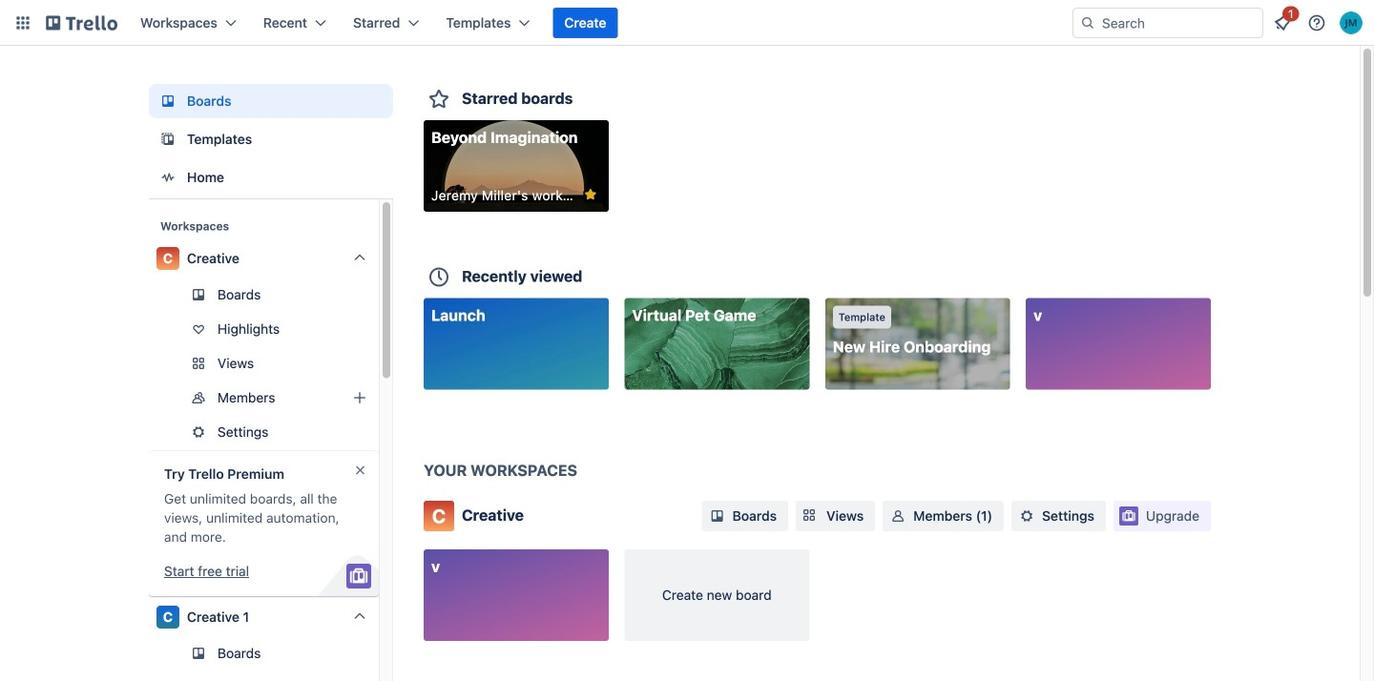 Task type: locate. For each thing, give the bounding box(es) containing it.
1 forward image from the top
[[375, 387, 398, 410]]

Search field
[[1096, 10, 1263, 36]]

forward image down forward icon
[[375, 421, 398, 444]]

1 sm image from the left
[[708, 507, 727, 526]]

2 sm image from the left
[[889, 507, 908, 526]]

back to home image
[[46, 8, 117, 38]]

forward image right add icon
[[375, 387, 398, 410]]

sm image
[[708, 507, 727, 526], [889, 507, 908, 526]]

1 vertical spatial forward image
[[375, 421, 398, 444]]

0 vertical spatial forward image
[[375, 387, 398, 410]]

forward image
[[375, 387, 398, 410], [375, 421, 398, 444]]

sm image
[[1018, 507, 1037, 526]]

search image
[[1081, 15, 1096, 31]]

0 horizontal spatial sm image
[[708, 507, 727, 526]]

forward image
[[375, 352, 398, 375]]

1 notification image
[[1272, 11, 1294, 34]]

template board image
[[157, 128, 179, 151]]

1 horizontal spatial sm image
[[889, 507, 908, 526]]



Task type: vqa. For each thing, say whether or not it's contained in the screenshot.
top forward icon
yes



Task type: describe. For each thing, give the bounding box(es) containing it.
add image
[[348, 387, 371, 410]]

primary element
[[0, 0, 1375, 46]]

home image
[[157, 166, 179, 189]]

board image
[[157, 90, 179, 113]]

jeremy miller (jeremymiller198) image
[[1340, 11, 1363, 34]]

2 forward image from the top
[[375, 421, 398, 444]]

click to unstar this board. it will be removed from your starred list. image
[[582, 186, 599, 203]]

open information menu image
[[1308, 13, 1327, 32]]



